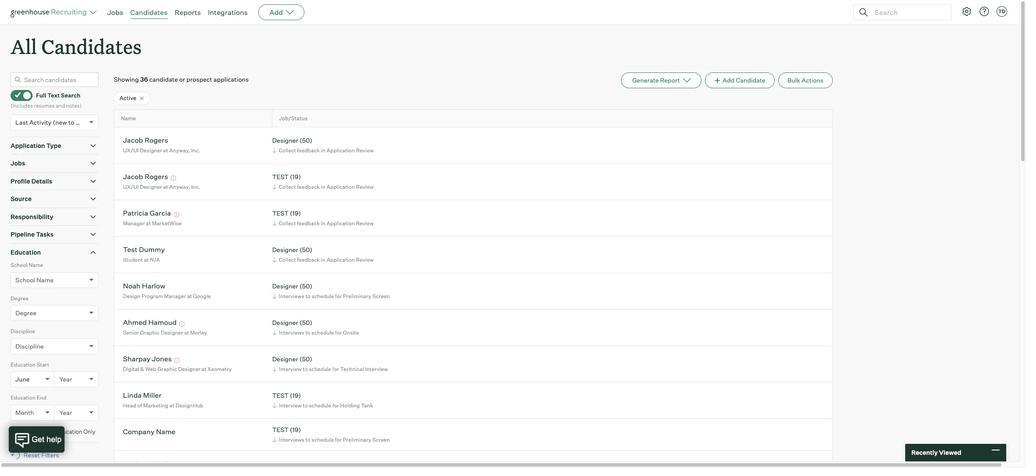 Task type: describe. For each thing, give the bounding box(es) containing it.
dummy
[[139, 245, 165, 254]]

last
[[15, 119, 28, 126]]

name down active
[[121, 115, 136, 122]]

jacob for jacob rogers ux/ui designer at anyway, inc.
[[123, 136, 143, 145]]

recently
[[912, 449, 938, 457]]

at inside "noah harlow design program manager at google"
[[187, 293, 192, 300]]

tank
[[361, 403, 373, 409]]

2 inc. from the top
[[191, 184, 200, 190]]

reset filters
[[24, 452, 59, 459]]

pipeline tasks
[[11, 231, 54, 238]]

viewed
[[940, 449, 962, 457]]

screen for (50)
[[373, 293, 390, 300]]

ux/ui inside jacob rogers ux/ui designer at anyway, inc.
[[123, 147, 139, 154]]

at inside jacob rogers ux/ui designer at anyway, inc.
[[163, 147, 168, 154]]

bulk
[[788, 77, 801, 84]]

profile
[[11, 177, 30, 185]]

marketwise
[[152, 220, 182, 227]]

education for education
[[11, 249, 41, 256]]

to for test (19) interview to schedule for holding tank
[[303, 403, 308, 409]]

designer (50) interviews to schedule for preliminary screen
[[272, 283, 390, 300]]

(50) for noah harlow
[[300, 283, 312, 290]]

year for month
[[59, 409, 72, 417]]

most
[[22, 428, 35, 435]]

(new
[[53, 119, 67, 126]]

recently viewed
[[912, 449, 962, 457]]

all
[[11, 33, 37, 59]]

add for add
[[269, 8, 283, 17]]

configure image
[[962, 6, 973, 17]]

test (19) interviews to schedule for preliminary screen
[[272, 427, 390, 443]]

integrations link
[[208, 8, 248, 17]]

(50) for test dummy
[[300, 246, 312, 254]]

notes)
[[66, 102, 82, 109]]

(19) for head of marketing at designhub
[[290, 392, 301, 400]]

4 review from the top
[[356, 257, 374, 263]]

collect for 2nd collect feedback in application review link from the bottom
[[279, 220, 296, 227]]

linda miller head of marketing at designhub
[[123, 391, 203, 409]]

text
[[47, 92, 60, 99]]

1 vertical spatial school name
[[15, 276, 54, 284]]

Most Recent Education Only checkbox
[[12, 428, 18, 434]]

3 collect feedback in application review link from the top
[[271, 219, 376, 228]]

at inside test dummy student at n/a
[[144, 257, 149, 263]]

senior
[[123, 330, 139, 336]]

interviews to schedule for preliminary screen link for (50)
[[271, 292, 392, 301]]

last activity (new to old)
[[15, 119, 87, 126]]

interviews to schedule for onsite link
[[271, 329, 361, 337]]

preliminary for (50)
[[343, 293, 372, 300]]

patricia
[[123, 209, 148, 218]]

0 vertical spatial school
[[11, 262, 28, 269]]

&
[[140, 366, 144, 373]]

technical
[[340, 366, 364, 373]]

showing 36 candidate or prospect applications
[[114, 76, 249, 83]]

test (19) collect feedback in application review for jacob rogers
[[272, 173, 374, 190]]

for for test (19) interviews to schedule for preliminary screen
[[335, 437, 342, 443]]

ahmed
[[123, 318, 147, 327]]

education end
[[11, 395, 47, 401]]

0 vertical spatial school name
[[11, 262, 43, 269]]

designer inside designer (50) interview to schedule for technical interview
[[272, 356, 298, 363]]

designer (50) collect feedback in application review for dummy
[[272, 246, 374, 263]]

1 horizontal spatial jobs
[[107, 8, 123, 17]]

for for designer (50) interview to schedule for technical interview
[[333, 366, 339, 373]]

designer inside jacob rogers ux/ui designer at anyway, inc.
[[140, 147, 162, 154]]

rogers for jacob rogers
[[145, 172, 168, 181]]

company
[[123, 428, 155, 437]]

full text search (includes resumes and notes)
[[11, 92, 82, 109]]

type
[[46, 142, 61, 149]]

td
[[999, 8, 1006, 15]]

company name link
[[123, 428, 176, 438]]

google
[[193, 293, 211, 300]]

(19) for ux/ui designer at anyway, inc.
[[290, 173, 301, 181]]

patricia garcia has been in application review for more than 5 days image
[[173, 212, 180, 218]]

1 vertical spatial candidates
[[41, 33, 142, 59]]

schedule for designer (50) interviews to schedule for onsite
[[312, 330, 334, 336]]

0 horizontal spatial jobs
[[11, 160, 25, 167]]

designhub
[[176, 403, 203, 409]]

onsite
[[343, 330, 359, 336]]

education for education start
[[11, 362, 36, 368]]

of
[[137, 403, 142, 409]]

test for head of marketing at designhub
[[272, 392, 289, 400]]

most recent education only
[[22, 428, 96, 435]]

add candidate link
[[705, 73, 775, 88]]

to for designer (50) interviews to schedule for preliminary screen
[[306, 293, 311, 300]]

digital & web graphic designer at xeometry
[[123, 366, 232, 373]]

prospect
[[187, 76, 212, 83]]

noah
[[123, 282, 141, 291]]

feedback for 3rd collect feedback in application review link from the bottom
[[297, 184, 320, 190]]

sharpay jones has been in technical interview for more than 14 days image
[[173, 358, 181, 364]]

interviews for test (19) interviews to schedule for preliminary screen
[[279, 437, 305, 443]]

(50) inside designer (50) interview to schedule for technical interview
[[300, 356, 312, 363]]

generate report button
[[622, 73, 702, 88]]

test (19) collect feedback in application review for patricia garcia
[[272, 210, 374, 227]]

patricia garcia link
[[123, 209, 171, 219]]

jacob rogers
[[123, 172, 168, 181]]

greenhouse recruiting image
[[11, 7, 90, 18]]

sharpay jones
[[123, 355, 172, 364]]

add for add candidate
[[723, 77, 735, 84]]

(50) inside designer (50) interviews to schedule for onsite
[[300, 319, 312, 327]]

2 ux/ui from the top
[[123, 184, 139, 190]]

head
[[123, 403, 136, 409]]

test for manager at marketwise
[[272, 210, 289, 217]]

applications
[[214, 76, 249, 83]]

add candidate
[[723, 77, 766, 84]]

at left xeometry
[[202, 366, 207, 373]]

sharpay jones link
[[123, 355, 172, 365]]

ahmed hamoud has been in onsite for more than 21 days image
[[178, 322, 186, 327]]

education for education end
[[11, 395, 36, 401]]

3 in from the top
[[321, 220, 326, 227]]

feedback for fourth collect feedback in application review link from the bottom
[[297, 147, 320, 154]]

garcia
[[150, 209, 171, 218]]

full
[[36, 92, 46, 99]]

1 review from the top
[[356, 147, 374, 154]]

june option
[[15, 376, 30, 383]]

active
[[120, 95, 136, 102]]

recent
[[36, 428, 54, 435]]

n/a
[[150, 257, 160, 263]]

jacob rogers ux/ui designer at anyway, inc.
[[123, 136, 200, 154]]

schedule for test (19) interview to schedule for holding tank
[[309, 403, 331, 409]]

(19) for manager at marketwise
[[290, 210, 301, 217]]

interviews for designer (50) interviews to schedule for onsite
[[279, 330, 305, 336]]

manager inside "noah harlow design program manager at google"
[[164, 293, 186, 300]]

old)
[[76, 119, 87, 126]]

showing
[[114, 76, 139, 83]]

report
[[661, 77, 680, 84]]

to for designer (50) interviews to schedule for onsite
[[306, 330, 311, 336]]

Search candidates field
[[11, 73, 98, 87]]

to for test (19) interviews to schedule for preliminary screen
[[306, 437, 311, 443]]

degree element
[[11, 294, 98, 328]]

tasks
[[36, 231, 54, 238]]

actions
[[802, 77, 824, 84]]

candidate
[[736, 77, 766, 84]]

(19) inside test (19) interviews to schedule for preliminary screen
[[290, 427, 301, 434]]

feedback for 2nd collect feedback in application review link from the bottom
[[297, 220, 320, 227]]

or
[[179, 76, 185, 83]]

web
[[145, 366, 156, 373]]

rogers for jacob rogers ux/ui designer at anyway, inc.
[[145, 136, 168, 145]]

1 vertical spatial discipline
[[15, 343, 44, 350]]

at down jacob rogers
[[163, 184, 168, 190]]

jones
[[152, 355, 172, 364]]

1 in from the top
[[321, 147, 326, 154]]

integrations
[[208, 8, 248, 17]]

profile details
[[11, 177, 52, 185]]

responsibility
[[11, 213, 53, 221]]

bulk actions
[[788, 77, 824, 84]]

details
[[31, 177, 52, 185]]

4 in from the top
[[321, 257, 326, 263]]

interview to schedule for holding tank link
[[271, 402, 375, 410]]

only
[[84, 428, 96, 435]]

4 collect feedback in application review link from the top
[[271, 256, 376, 264]]

1 vertical spatial graphic
[[158, 366, 177, 373]]

discipline element
[[11, 328, 98, 361]]



Task type: vqa. For each thing, say whether or not it's contained in the screenshot.
responsible
no



Task type: locate. For each thing, give the bounding box(es) containing it.
1 inc. from the top
[[191, 147, 200, 154]]

school down pipeline
[[11, 262, 28, 269]]

to up test (19) interviews to schedule for preliminary screen on the bottom left of the page
[[303, 403, 308, 409]]

digital
[[123, 366, 139, 373]]

interviews inside test (19) interviews to schedule for preliminary screen
[[279, 437, 305, 443]]

schedule inside the designer (50) interviews to schedule for preliminary screen
[[312, 293, 334, 300]]

generate
[[633, 77, 659, 84]]

0 vertical spatial jobs
[[107, 8, 123, 17]]

designer (50) collect feedback in application review for rogers
[[272, 137, 374, 154]]

5 (50) from the top
[[300, 356, 312, 363]]

interview to schedule for technical interview link
[[271, 365, 390, 374]]

application
[[11, 142, 45, 149], [327, 147, 355, 154], [327, 184, 355, 190], [327, 220, 355, 227], [327, 257, 355, 263]]

1 vertical spatial preliminary
[[343, 437, 372, 443]]

(19) inside test (19) interview to schedule for holding tank
[[290, 392, 301, 400]]

4 collect from the top
[[279, 257, 296, 263]]

year up most recent education only
[[59, 409, 72, 417]]

morley
[[190, 330, 207, 336]]

0 vertical spatial preliminary
[[343, 293, 372, 300]]

for inside test (19) interview to schedule for holding tank
[[333, 403, 339, 409]]

1 vertical spatial degree
[[15, 310, 36, 317]]

to inside designer (50) interview to schedule for technical interview
[[303, 366, 308, 373]]

1 anyway, from the top
[[169, 147, 190, 154]]

schedule for designer (50) interview to schedule for technical interview
[[309, 366, 331, 373]]

for inside designer (50) interviews to schedule for onsite
[[335, 330, 342, 336]]

interviews inside the designer (50) interviews to schedule for preliminary screen
[[279, 293, 305, 300]]

schedule up designer (50) interviews to schedule for onsite
[[312, 293, 334, 300]]

1 rogers from the top
[[145, 136, 168, 145]]

1 jacob from the top
[[123, 136, 143, 145]]

1 vertical spatial inc.
[[191, 184, 200, 190]]

test inside test (19) interview to schedule for holding tank
[[272, 392, 289, 400]]

schedule inside test (19) interviews to schedule for preliminary screen
[[312, 437, 334, 443]]

1 screen from the top
[[373, 293, 390, 300]]

for down holding
[[335, 437, 342, 443]]

feedback
[[297, 147, 320, 154], [297, 184, 320, 190], [297, 220, 320, 227], [297, 257, 320, 263]]

ahmed hamoud link
[[123, 318, 177, 329]]

candidates right jobs link at the top of the page
[[130, 8, 168, 17]]

year
[[59, 376, 72, 383], [59, 409, 72, 417]]

reset
[[24, 452, 40, 459]]

candidate
[[149, 76, 178, 83]]

2 feedback from the top
[[297, 184, 320, 190]]

2 (19) from the top
[[290, 210, 301, 217]]

education down pipeline
[[11, 249, 41, 256]]

preliminary down holding
[[343, 437, 372, 443]]

1 collect feedback in application review link from the top
[[271, 146, 376, 155]]

2 preliminary from the top
[[343, 437, 372, 443]]

1 vertical spatial screen
[[373, 437, 390, 443]]

schedule down interview to schedule for holding tank link
[[312, 437, 334, 443]]

at left n/a
[[144, 257, 149, 263]]

rogers up ux/ui designer at anyway, inc.
[[145, 172, 168, 181]]

candidates
[[130, 8, 168, 17], [41, 33, 142, 59]]

last activity (new to old) option
[[15, 119, 87, 126]]

school name element
[[11, 261, 98, 294]]

jacob for jacob rogers
[[123, 172, 143, 181]]

collect for first collect feedback in application review link from the bottom of the page
[[279, 257, 296, 263]]

interview for (50)
[[279, 366, 302, 373]]

jobs link
[[107, 8, 123, 17]]

screen inside the designer (50) interviews to schedule for preliminary screen
[[373, 293, 390, 300]]

noah harlow link
[[123, 282, 165, 292]]

at up jacob rogers
[[163, 147, 168, 154]]

for left technical
[[333, 366, 339, 373]]

to up designer (50) interviews to schedule for onsite
[[306, 293, 311, 300]]

Search text field
[[873, 6, 944, 19]]

4 (19) from the top
[[290, 427, 301, 434]]

1 vertical spatial jacob rogers link
[[123, 172, 168, 183]]

0 horizontal spatial add
[[269, 8, 283, 17]]

jacob inside jacob rogers ux/ui designer at anyway, inc.
[[123, 136, 143, 145]]

sharpay
[[123, 355, 150, 364]]

interview for (19)
[[279, 403, 302, 409]]

at left google
[[187, 293, 192, 300]]

1 vertical spatial school
[[15, 276, 35, 284]]

(19)
[[290, 173, 301, 181], [290, 210, 301, 217], [290, 392, 301, 400], [290, 427, 301, 434]]

name up degree element
[[37, 276, 54, 284]]

td button
[[996, 4, 1010, 18]]

anyway, inside jacob rogers ux/ui designer at anyway, inc.
[[169, 147, 190, 154]]

1 year from the top
[[59, 376, 72, 383]]

to for designer (50) interview to schedule for technical interview
[[303, 366, 308, 373]]

1 feedback from the top
[[297, 147, 320, 154]]

2 test from the top
[[272, 210, 289, 217]]

2 test (19) collect feedback in application review from the top
[[272, 210, 374, 227]]

education up june
[[11, 362, 36, 368]]

1 vertical spatial add
[[723, 77, 735, 84]]

linda miller link
[[123, 391, 162, 401]]

4 (50) from the top
[[300, 319, 312, 327]]

test inside test (19) interviews to schedule for preliminary screen
[[272, 427, 289, 434]]

marketing
[[143, 403, 168, 409]]

3 test from the top
[[272, 392, 289, 400]]

1 vertical spatial anyway,
[[169, 184, 190, 190]]

ahmed hamoud
[[123, 318, 177, 327]]

interviews to schedule for preliminary screen link down interview to schedule for holding tank link
[[271, 436, 392, 444]]

1 designer (50) collect feedback in application review from the top
[[272, 137, 374, 154]]

(50) inside the designer (50) interviews to schedule for preliminary screen
[[300, 283, 312, 290]]

designer (50) interview to schedule for technical interview
[[272, 356, 388, 373]]

0 vertical spatial year
[[59, 376, 72, 383]]

for left holding
[[333, 403, 339, 409]]

0 vertical spatial discipline
[[11, 328, 35, 335]]

1 vertical spatial designer (50) collect feedback in application review
[[272, 246, 374, 263]]

application type
[[11, 142, 61, 149]]

jacob rogers link up ux/ui designer at anyway, inc.
[[123, 172, 168, 183]]

to inside test (19) interview to schedule for holding tank
[[303, 403, 308, 409]]

graphic down the ahmed hamoud link
[[140, 330, 160, 336]]

manager
[[123, 220, 145, 227], [164, 293, 186, 300]]

checkmark image
[[15, 92, 21, 98]]

miller
[[143, 391, 162, 400]]

test dummy student at n/a
[[123, 245, 165, 263]]

job/status
[[279, 115, 308, 122]]

for inside designer (50) interview to schedule for technical interview
[[333, 366, 339, 373]]

for for test (19) interview to schedule for holding tank
[[333, 403, 339, 409]]

(50) for jacob rogers
[[300, 137, 312, 144]]

to up designer (50) interview to schedule for technical interview
[[306, 330, 311, 336]]

1 vertical spatial jacob
[[123, 172, 143, 181]]

1 vertical spatial year
[[59, 409, 72, 417]]

2 year from the top
[[59, 409, 72, 417]]

noah harlow design program manager at google
[[123, 282, 211, 300]]

preliminary inside the designer (50) interviews to schedule for preliminary screen
[[343, 293, 372, 300]]

screen for (19)
[[373, 437, 390, 443]]

0 vertical spatial interviews to schedule for preliminary screen link
[[271, 292, 392, 301]]

test for ux/ui designer at anyway, inc.
[[272, 173, 289, 181]]

test dummy link
[[123, 245, 165, 256]]

1 test from the top
[[272, 173, 289, 181]]

2 in from the top
[[321, 184, 326, 190]]

2 collect feedback in application review link from the top
[[271, 183, 376, 191]]

at inside linda miller head of marketing at designhub
[[170, 403, 174, 409]]

td button
[[997, 6, 1008, 17]]

start
[[37, 362, 49, 368]]

1 vertical spatial interviews to schedule for preliminary screen link
[[271, 436, 392, 444]]

interviews inside designer (50) interviews to schedule for onsite
[[279, 330, 305, 336]]

hamoud
[[148, 318, 177, 327]]

interviews for designer (50) interviews to schedule for preliminary screen
[[279, 293, 305, 300]]

rogers inside jacob rogers ux/ui designer at anyway, inc.
[[145, 136, 168, 145]]

search
[[61, 92, 80, 99]]

interviews
[[279, 293, 305, 300], [279, 330, 305, 336], [279, 437, 305, 443]]

1 horizontal spatial add
[[723, 77, 735, 84]]

1 vertical spatial manager
[[164, 293, 186, 300]]

ux/ui up jacob rogers
[[123, 147, 139, 154]]

resumes
[[34, 102, 55, 109]]

name down pipeline tasks
[[29, 262, 43, 269]]

1 horizontal spatial manager
[[164, 293, 186, 300]]

preliminary for (19)
[[343, 437, 372, 443]]

2 vertical spatial interviews
[[279, 437, 305, 443]]

2 jacob from the top
[[123, 172, 143, 181]]

education start
[[11, 362, 49, 368]]

1 test (19) collect feedback in application review from the top
[[272, 173, 374, 190]]

0 vertical spatial jacob rogers link
[[123, 136, 168, 146]]

preliminary inside test (19) interviews to schedule for preliminary screen
[[343, 437, 372, 443]]

schedule inside designer (50) interviews to schedule for onsite
[[312, 330, 334, 336]]

3 review from the top
[[356, 220, 374, 227]]

education left the only
[[56, 428, 82, 435]]

for for designer (50) interviews to schedule for onsite
[[335, 330, 342, 336]]

candidates link
[[130, 8, 168, 17]]

school up degree element
[[15, 276, 35, 284]]

jobs up profile
[[11, 160, 25, 167]]

for for designer (50) interviews to schedule for preliminary screen
[[335, 293, 342, 300]]

0 vertical spatial jacob
[[123, 136, 143, 145]]

for up designer (50) interviews to schedule for onsite
[[335, 293, 342, 300]]

2 interviews from the top
[[279, 330, 305, 336]]

ux/ui
[[123, 147, 139, 154], [123, 184, 139, 190]]

2 anyway, from the top
[[169, 184, 190, 190]]

manager down patricia
[[123, 220, 145, 227]]

ux/ui down jacob rogers
[[123, 184, 139, 190]]

jacob up jacob rogers
[[123, 136, 143, 145]]

designer inside designer (50) interviews to schedule for onsite
[[272, 319, 298, 327]]

harlow
[[142, 282, 165, 291]]

to left old)
[[68, 119, 74, 126]]

1 jacob rogers link from the top
[[123, 136, 168, 146]]

collect for 3rd collect feedback in application review link from the bottom
[[279, 184, 296, 190]]

pipeline
[[11, 231, 35, 238]]

0 horizontal spatial manager
[[123, 220, 145, 227]]

reset filters button
[[11, 448, 63, 464]]

schedule for test (19) interviews to schedule for preliminary screen
[[312, 437, 334, 443]]

1 vertical spatial test (19) collect feedback in application review
[[272, 210, 374, 227]]

0 vertical spatial candidates
[[130, 8, 168, 17]]

candidate reports are now available! apply filters and select "view in app" element
[[622, 73, 702, 88]]

test
[[272, 173, 289, 181], [272, 210, 289, 217], [272, 392, 289, 400], [272, 427, 289, 434]]

year for june
[[59, 376, 72, 383]]

interviews to schedule for preliminary screen link for (19)
[[271, 436, 392, 444]]

add inside popup button
[[269, 8, 283, 17]]

interviews to schedule for preliminary screen link up designer (50) interviews to schedule for onsite
[[271, 292, 392, 301]]

0 vertical spatial anyway,
[[169, 147, 190, 154]]

and
[[56, 102, 65, 109]]

to up test (19) interview to schedule for holding tank at the bottom of the page
[[303, 366, 308, 373]]

0 vertical spatial graphic
[[140, 330, 160, 336]]

activity
[[29, 119, 52, 126]]

3 (50) from the top
[[300, 283, 312, 290]]

1 interviews from the top
[[279, 293, 305, 300]]

for inside test (19) interviews to schedule for preliminary screen
[[335, 437, 342, 443]]

0 vertical spatial add
[[269, 8, 283, 17]]

collect
[[279, 147, 296, 154], [279, 184, 296, 190], [279, 220, 296, 227], [279, 257, 296, 263]]

schedule up test (19) interview to schedule for holding tank at the bottom of the page
[[309, 366, 331, 373]]

test (19) interview to schedule for holding tank
[[272, 392, 373, 409]]

at down ahmed hamoud has been in onsite for more than 21 days icon
[[184, 330, 189, 336]]

degree up discipline element
[[15, 310, 36, 317]]

3 (19) from the top
[[290, 392, 301, 400]]

name right company
[[156, 428, 176, 437]]

1 vertical spatial rogers
[[145, 172, 168, 181]]

reports
[[175, 8, 201, 17]]

2 review from the top
[[356, 184, 374, 190]]

2 (50) from the top
[[300, 246, 312, 254]]

0 vertical spatial ux/ui
[[123, 147, 139, 154]]

preliminary up onsite at left bottom
[[343, 293, 372, 300]]

design
[[123, 293, 140, 300]]

jacob rogers link up jacob rogers
[[123, 136, 168, 146]]

to down interview to schedule for holding tank link
[[306, 437, 311, 443]]

to inside the designer (50) interviews to schedule for preliminary screen
[[306, 293, 311, 300]]

feedback for first collect feedback in application review link from the bottom of the page
[[297, 257, 320, 263]]

0 vertical spatial test (19) collect feedback in application review
[[272, 173, 374, 190]]

linda
[[123, 391, 142, 400]]

to inside designer (50) interviews to schedule for onsite
[[306, 330, 311, 336]]

interview inside test (19) interview to schedule for holding tank
[[279, 403, 302, 409]]

0 vertical spatial manager
[[123, 220, 145, 227]]

patricia garcia
[[123, 209, 171, 218]]

2 jacob rogers link from the top
[[123, 172, 168, 183]]

1 collect from the top
[[279, 147, 296, 154]]

month
[[15, 409, 34, 417]]

for inside the designer (50) interviews to schedule for preliminary screen
[[335, 293, 342, 300]]

school name down pipeline
[[11, 262, 43, 269]]

1 interviews to schedule for preliminary screen link from the top
[[271, 292, 392, 301]]

schedule left holding
[[309, 403, 331, 409]]

2 designer (50) collect feedback in application review from the top
[[272, 246, 374, 263]]

to
[[68, 119, 74, 126], [306, 293, 311, 300], [306, 330, 311, 336], [303, 366, 308, 373], [303, 403, 308, 409], [306, 437, 311, 443]]

0 vertical spatial inc.
[[191, 147, 200, 154]]

for left onsite at left bottom
[[335, 330, 342, 336]]

to inside test (19) interviews to schedule for preliminary screen
[[306, 437, 311, 443]]

collect for fourth collect feedback in application review link from the bottom
[[279, 147, 296, 154]]

1 ux/ui from the top
[[123, 147, 139, 154]]

ux/ui designer at anyway, inc.
[[123, 184, 200, 190]]

in
[[321, 147, 326, 154], [321, 184, 326, 190], [321, 220, 326, 227], [321, 257, 326, 263]]

1 (50) from the top
[[300, 137, 312, 144]]

xeometry
[[208, 366, 232, 373]]

reports link
[[175, 8, 201, 17]]

source
[[11, 195, 32, 203]]

interviews to schedule for preliminary screen link
[[271, 292, 392, 301], [271, 436, 392, 444]]

manager at marketwise
[[123, 220, 182, 227]]

2 collect from the top
[[279, 184, 296, 190]]

program
[[142, 293, 163, 300]]

screen inside test (19) interviews to schedule for preliminary screen
[[373, 437, 390, 443]]

schedule
[[312, 293, 334, 300], [312, 330, 334, 336], [309, 366, 331, 373], [309, 403, 331, 409], [312, 437, 334, 443]]

2 rogers from the top
[[145, 172, 168, 181]]

jacob rogers has been in application review for more than 5 days image
[[170, 176, 178, 181]]

designer inside the designer (50) interviews to schedule for preliminary screen
[[272, 283, 298, 290]]

education
[[11, 249, 41, 256], [11, 362, 36, 368], [11, 395, 36, 401], [56, 428, 82, 435]]

year down discipline element
[[59, 376, 72, 383]]

schedule inside test (19) interview to schedule for holding tank
[[309, 403, 331, 409]]

schedule for designer (50) interviews to schedule for preliminary screen
[[312, 293, 334, 300]]

1 (19) from the top
[[290, 173, 301, 181]]

add button
[[258, 4, 305, 20]]

company name
[[123, 428, 176, 437]]

1 preliminary from the top
[[343, 293, 372, 300]]

school name up degree element
[[15, 276, 54, 284]]

0 vertical spatial rogers
[[145, 136, 168, 145]]

2 interviews to schedule for preliminary screen link from the top
[[271, 436, 392, 444]]

june
[[15, 376, 30, 383]]

1 vertical spatial jobs
[[11, 160, 25, 167]]

at down patricia garcia link
[[146, 220, 151, 227]]

0 vertical spatial screen
[[373, 293, 390, 300]]

0 vertical spatial interviews
[[279, 293, 305, 300]]

school name
[[11, 262, 43, 269], [15, 276, 54, 284]]

4 feedback from the top
[[297, 257, 320, 263]]

education up month
[[11, 395, 36, 401]]

designer (50) interviews to schedule for onsite
[[272, 319, 359, 336]]

holding
[[340, 403, 360, 409]]

school
[[11, 262, 28, 269], [15, 276, 35, 284]]

designer (50) collect feedback in application review up the designer (50) interviews to schedule for preliminary screen
[[272, 246, 374, 263]]

jacob up ux/ui designer at anyway, inc.
[[123, 172, 143, 181]]

degree down school name element
[[11, 295, 29, 302]]

designer (50) collect feedback in application review down job/status
[[272, 137, 374, 154]]

0 vertical spatial designer (50) collect feedback in application review
[[272, 137, 374, 154]]

for
[[335, 293, 342, 300], [335, 330, 342, 336], [333, 366, 339, 373], [333, 403, 339, 409], [335, 437, 342, 443]]

candidates down jobs link at the top of the page
[[41, 33, 142, 59]]

jobs left candidates link
[[107, 8, 123, 17]]

3 collect from the top
[[279, 220, 296, 227]]

to for last activity (new to old)
[[68, 119, 74, 126]]

manager right program at left bottom
[[164, 293, 186, 300]]

inc. inside jacob rogers ux/ui designer at anyway, inc.
[[191, 147, 200, 154]]

at right the marketing
[[170, 403, 174, 409]]

inc.
[[191, 147, 200, 154], [191, 184, 200, 190]]

4 test from the top
[[272, 427, 289, 434]]

preliminary
[[343, 293, 372, 300], [343, 437, 372, 443]]

name
[[121, 115, 136, 122], [29, 262, 43, 269], [37, 276, 54, 284], [156, 428, 176, 437]]

3 interviews from the top
[[279, 437, 305, 443]]

1 vertical spatial interviews
[[279, 330, 305, 336]]

schedule inside designer (50) interview to schedule for technical interview
[[309, 366, 331, 373]]

schedule left onsite at left bottom
[[312, 330, 334, 336]]

anyway,
[[169, 147, 190, 154], [169, 184, 190, 190]]

anyway, up jacob rogers has been in application review for more than 5 days icon
[[169, 147, 190, 154]]

1 vertical spatial ux/ui
[[123, 184, 139, 190]]

2 screen from the top
[[373, 437, 390, 443]]

3 feedback from the top
[[297, 220, 320, 227]]

graphic down jones at the bottom of page
[[158, 366, 177, 373]]

anyway, down jacob rogers has been in application review for more than 5 days icon
[[169, 184, 190, 190]]

rogers up jacob rogers
[[145, 136, 168, 145]]

0 vertical spatial degree
[[11, 295, 29, 302]]



